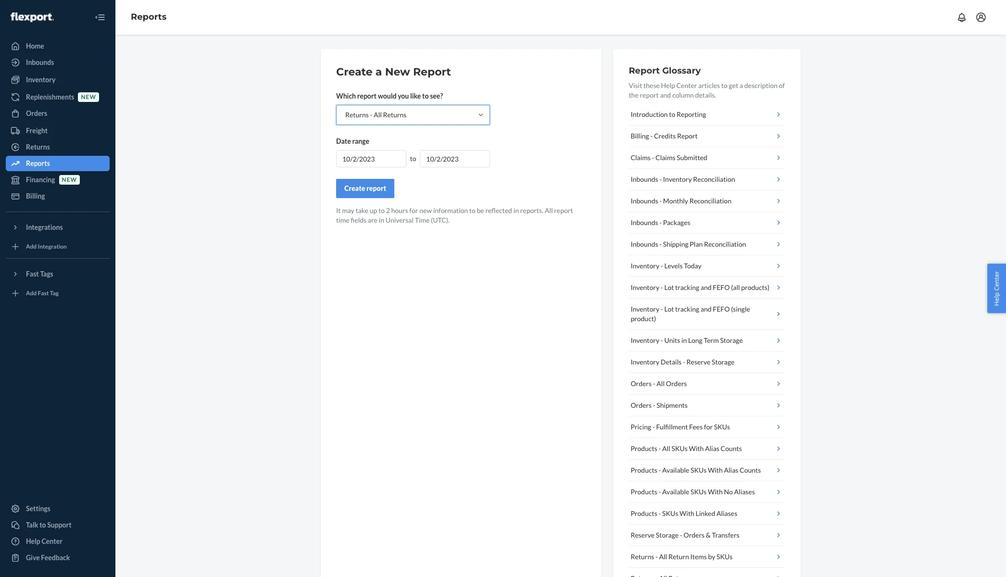 Task type: locate. For each thing, give the bounding box(es) containing it.
0 horizontal spatial reserve
[[631, 531, 655, 539]]

add left integration
[[26, 243, 37, 250]]

new inside it may take up to 2 hours for new information to be reflected in reports. all report time fields are in universal time (utc).
[[420, 206, 432, 215]]

returns - all return items by skus button
[[629, 547, 786, 568]]

for right fees
[[704, 423, 713, 431]]

0 horizontal spatial reports
[[26, 159, 50, 167]]

create up may at the left top of page
[[344, 184, 365, 192]]

1 horizontal spatial for
[[704, 423, 713, 431]]

fefo inside button
[[713, 283, 730, 292]]

inbounds left packages
[[631, 218, 658, 227]]

inventory up the product)
[[631, 305, 660, 313]]

1 vertical spatial tracking
[[675, 305, 700, 313]]

alias up no
[[724, 466, 739, 474]]

1 horizontal spatial new
[[81, 94, 96, 101]]

1 horizontal spatial help
[[661, 81, 675, 89]]

1 horizontal spatial alias
[[724, 466, 739, 474]]

0 vertical spatial new
[[81, 94, 96, 101]]

1 tracking from the top
[[675, 283, 700, 292]]

in left reports.
[[514, 206, 519, 215]]

1 horizontal spatial a
[[740, 81, 743, 89]]

returns for returns
[[26, 143, 50, 151]]

tracking for (single
[[675, 305, 700, 313]]

0 vertical spatial billing
[[631, 132, 649, 140]]

for
[[410, 206, 418, 215], [704, 423, 713, 431]]

0 vertical spatial counts
[[721, 445, 742, 453]]

home
[[26, 42, 44, 50]]

0 horizontal spatial 10/2/2023
[[343, 155, 375, 163]]

fefo left (all
[[713, 283, 730, 292]]

1 vertical spatial a
[[740, 81, 743, 89]]

inventory - lot tracking and fefo (single product)
[[631, 305, 750, 323]]

0 vertical spatial a
[[376, 65, 382, 78]]

orders up pricing
[[631, 401, 652, 409]]

inbounds - monthly reconciliation button
[[629, 191, 786, 212]]

0 vertical spatial lot
[[665, 283, 674, 292]]

products for products - available skus with alias counts
[[631, 466, 658, 474]]

reserve up returns - all return items by skus
[[631, 531, 655, 539]]

add for add integration
[[26, 243, 37, 250]]

tracking down today
[[675, 283, 700, 292]]

0 vertical spatial for
[[410, 206, 418, 215]]

with down fees
[[689, 445, 704, 453]]

and left column on the top
[[660, 91, 671, 99]]

0 vertical spatial reserve
[[687, 358, 711, 366]]

- up products - skus with linked aliases
[[659, 488, 661, 496]]

in inside button
[[682, 336, 687, 344]]

1 vertical spatial help center
[[26, 537, 63, 546]]

a left new
[[376, 65, 382, 78]]

claims down credits
[[656, 153, 676, 162]]

and inside button
[[701, 283, 712, 292]]

storage right "term"
[[720, 336, 743, 344]]

add down fast tags
[[26, 290, 37, 297]]

date
[[336, 137, 351, 145]]

1 add from the top
[[26, 243, 37, 250]]

reserve storage - orders & transfers button
[[629, 525, 786, 547]]

- for returns - all returns
[[370, 111, 373, 119]]

counts
[[721, 445, 742, 453], [740, 466, 761, 474]]

articles
[[699, 81, 720, 89]]

tracking inside inventory - lot tracking and fefo (single product)
[[675, 305, 700, 313]]

skus down the pricing - fulfillment fees for skus
[[672, 445, 688, 453]]

with for products - available skus with alias counts
[[708, 466, 723, 474]]

with for products - all skus with alias counts
[[689, 445, 704, 453]]

2 lot from the top
[[665, 305, 674, 313]]

date range
[[336, 137, 369, 145]]

1 vertical spatial in
[[379, 216, 384, 224]]

1 horizontal spatial billing
[[631, 132, 649, 140]]

2 horizontal spatial center
[[993, 271, 1001, 291]]

- for inbounds - shipping plan reconciliation
[[660, 240, 662, 248]]

skus right the by
[[717, 553, 733, 561]]

0 horizontal spatial report
[[413, 65, 451, 78]]

1 vertical spatial for
[[704, 423, 713, 431]]

new up orders link
[[81, 94, 96, 101]]

skus inside returns - all return items by skus button
[[717, 553, 733, 561]]

- for pricing - fulfillment fees for skus
[[653, 423, 655, 431]]

settings link
[[6, 501, 110, 517]]

add integration
[[26, 243, 67, 250]]

- for orders - all orders
[[653, 380, 656, 388]]

reports link
[[131, 12, 167, 22], [6, 156, 110, 171]]

2 add from the top
[[26, 290, 37, 297]]

alias down pricing - fulfillment fees for skus "button"
[[705, 445, 720, 453]]

inbounds - shipping plan reconciliation
[[631, 240, 746, 248]]

talk to support
[[26, 521, 72, 529]]

inventory - lot tracking and fefo (single product) button
[[629, 299, 786, 330]]

0 vertical spatial tracking
[[675, 283, 700, 292]]

inventory details - reserve storage button
[[629, 352, 786, 373]]

billing inside button
[[631, 132, 649, 140]]

orders - shipments
[[631, 401, 688, 409]]

create up which on the left top
[[336, 65, 373, 78]]

0 vertical spatial fast
[[26, 270, 39, 278]]

which report would you like to see?
[[336, 92, 443, 100]]

2 10/2/2023 from the left
[[426, 155, 459, 163]]

reserve down long
[[687, 358, 711, 366]]

report right reports.
[[554, 206, 573, 215]]

skus inside pricing - fulfillment fees for skus "button"
[[714, 423, 730, 431]]

1 vertical spatial add
[[26, 290, 37, 297]]

all down would at the top left of the page
[[374, 111, 382, 119]]

fefo for (single
[[713, 305, 730, 313]]

with left no
[[708, 488, 723, 496]]

- up reserve storage - orders & transfers
[[659, 509, 661, 518]]

2 available from the top
[[662, 488, 690, 496]]

inventory down inventory - levels today
[[631, 283, 660, 292]]

give feedback
[[26, 554, 70, 562]]

new up time
[[420, 206, 432, 215]]

returns for returns - all returns
[[345, 111, 369, 119]]

inventory up replenishments
[[26, 76, 55, 84]]

1 vertical spatial available
[[662, 488, 690, 496]]

2 tracking from the top
[[675, 305, 700, 313]]

billing
[[631, 132, 649, 140], [26, 192, 45, 200]]

&
[[706, 531, 711, 539]]

2 horizontal spatial report
[[677, 132, 698, 140]]

visit
[[629, 81, 642, 89]]

skus down the orders - shipments button
[[714, 423, 730, 431]]

1 vertical spatial billing
[[26, 192, 45, 200]]

help inside visit these help center articles to get a description of the report and column details.
[[661, 81, 675, 89]]

billing link
[[6, 189, 110, 204]]

skus
[[714, 423, 730, 431], [672, 445, 688, 453], [691, 466, 707, 474], [691, 488, 707, 496], [662, 509, 678, 518], [717, 553, 733, 561]]

1 horizontal spatial in
[[514, 206, 519, 215]]

- down the products - all skus with alias counts on the right
[[659, 466, 661, 474]]

with left linked
[[680, 509, 695, 518]]

add fast tag
[[26, 290, 59, 297]]

report inside button
[[677, 132, 698, 140]]

available for products - available skus with no aliases
[[662, 488, 690, 496]]

claims - claims submitted button
[[629, 147, 786, 169]]

0 vertical spatial available
[[662, 466, 690, 474]]

lot inside inventory - lot tracking and fefo (single product)
[[665, 305, 674, 313]]

- inside inventory - lot tracking and fefo (single product)
[[661, 305, 663, 313]]

create for create report
[[344, 184, 365, 192]]

skus down products - available skus with alias counts
[[691, 488, 707, 496]]

billing down financing
[[26, 192, 45, 200]]

open account menu image
[[976, 12, 987, 23]]

fefo
[[713, 283, 730, 292], [713, 305, 730, 313]]

2 fefo from the top
[[713, 305, 730, 313]]

0 vertical spatial and
[[660, 91, 671, 99]]

a right the get
[[740, 81, 743, 89]]

1 claims from the left
[[631, 153, 651, 162]]

inventory
[[26, 76, 55, 84], [663, 175, 692, 183], [631, 262, 660, 270], [631, 283, 660, 292], [631, 305, 660, 313], [631, 336, 660, 344], [631, 358, 660, 366]]

1 vertical spatial reports link
[[6, 156, 110, 171]]

fefo inside inventory - lot tracking and fefo (single product)
[[713, 305, 730, 313]]

0 vertical spatial reconciliation
[[693, 175, 735, 183]]

billing for billing
[[26, 192, 45, 200]]

1 horizontal spatial 10/2/2023
[[426, 155, 459, 163]]

support
[[47, 521, 72, 529]]

help inside button
[[993, 293, 1001, 306]]

inventory for inventory - units in long term storage
[[631, 336, 660, 344]]

1 horizontal spatial help center
[[993, 271, 1001, 306]]

inventory for inventory - levels today
[[631, 262, 660, 270]]

and
[[660, 91, 671, 99], [701, 283, 712, 292], [701, 305, 712, 313]]

fefo for (all
[[713, 283, 730, 292]]

- for inbounds - inventory reconciliation
[[660, 175, 662, 183]]

tracking inside button
[[675, 283, 700, 292]]

1 vertical spatial reports
[[26, 159, 50, 167]]

- for inventory - levels today
[[661, 262, 663, 270]]

1 vertical spatial help
[[993, 293, 1001, 306]]

and down inventory - lot tracking and fefo (all products) button
[[701, 305, 712, 313]]

- down claims - claims submitted
[[660, 175, 662, 183]]

billing down introduction
[[631, 132, 649, 140]]

lot up units
[[665, 305, 674, 313]]

alias inside products - available skus with alias counts button
[[724, 466, 739, 474]]

tracking for (all
[[675, 283, 700, 292]]

to inside visit these help center articles to get a description of the report and column details.
[[722, 81, 728, 89]]

1 horizontal spatial center
[[677, 81, 697, 89]]

reconciliation inside the inbounds - inventory reconciliation button
[[693, 175, 735, 183]]

claims
[[631, 153, 651, 162], [656, 153, 676, 162]]

inventory for inventory - lot tracking and fefo (all products)
[[631, 283, 660, 292]]

- left monthly
[[660, 197, 662, 205]]

create for create a new report
[[336, 65, 373, 78]]

2 vertical spatial reconciliation
[[704, 240, 746, 248]]

1 horizontal spatial claims
[[656, 153, 676, 162]]

1 vertical spatial reserve
[[631, 531, 655, 539]]

1 vertical spatial counts
[[740, 466, 761, 474]]

with
[[689, 445, 704, 453], [708, 466, 723, 474], [708, 488, 723, 496], [680, 509, 695, 518]]

0 vertical spatial center
[[677, 81, 697, 89]]

2 vertical spatial and
[[701, 305, 712, 313]]

fast inside dropdown button
[[26, 270, 39, 278]]

skus inside products - skus with linked aliases button
[[662, 509, 678, 518]]

storage up return
[[656, 531, 679, 539]]

all up orders - shipments
[[657, 380, 665, 388]]

inbounds down claims - claims submitted
[[631, 175, 658, 183]]

and down "inventory - levels today" button on the right top of the page
[[701, 283, 712, 292]]

available down the products - all skus with alias counts on the right
[[662, 466, 690, 474]]

skus inside products - available skus with alias counts button
[[691, 466, 707, 474]]

center
[[677, 81, 697, 89], [993, 271, 1001, 291], [42, 537, 63, 546]]

0 horizontal spatial help
[[26, 537, 40, 546]]

0 horizontal spatial in
[[379, 216, 384, 224]]

it may take up to 2 hours for new information to be reflected in reports. all report time fields are in universal time (utc).
[[336, 206, 573, 224]]

inventory inside inventory - lot tracking and fefo (single product)
[[631, 305, 660, 313]]

1 vertical spatial center
[[993, 271, 1001, 291]]

0 vertical spatial help center
[[993, 271, 1001, 306]]

- for inbounds - monthly reconciliation
[[660, 197, 662, 205]]

- up orders - shipments
[[653, 380, 656, 388]]

aliases right linked
[[717, 509, 738, 518]]

create inside create report button
[[344, 184, 365, 192]]

report down reporting
[[677, 132, 698, 140]]

description
[[745, 81, 778, 89]]

- for inbounds - packages
[[660, 218, 662, 227]]

new
[[81, 94, 96, 101], [62, 176, 77, 183], [420, 206, 432, 215]]

submitted
[[677, 153, 708, 162]]

products - all skus with alias counts
[[631, 445, 742, 453]]

in right the are
[[379, 216, 384, 224]]

all down fulfillment
[[662, 445, 671, 453]]

reconciliation inside "inbounds - monthly reconciliation" button
[[690, 197, 732, 205]]

report up see?
[[413, 65, 451, 78]]

fields
[[351, 216, 367, 224]]

alias for products - all skus with alias counts
[[705, 445, 720, 453]]

1 vertical spatial fast
[[38, 290, 49, 297]]

0 horizontal spatial for
[[410, 206, 418, 215]]

0 vertical spatial help
[[661, 81, 675, 89]]

and for inventory - lot tracking and fefo (all products)
[[701, 283, 712, 292]]

2 vertical spatial center
[[42, 537, 63, 546]]

3 products from the top
[[631, 488, 658, 496]]

0 vertical spatial storage
[[720, 336, 743, 344]]

- left return
[[656, 553, 658, 561]]

2 horizontal spatial in
[[682, 336, 687, 344]]

report up these
[[629, 65, 660, 76]]

0 vertical spatial add
[[26, 243, 37, 250]]

take
[[356, 206, 369, 215]]

inbounds down inbounds - packages
[[631, 240, 658, 248]]

freight
[[26, 127, 48, 135]]

- left shipments at the bottom of page
[[653, 401, 656, 409]]

returns inside button
[[631, 553, 654, 561]]

fees
[[689, 423, 703, 431]]

all for orders - all orders
[[657, 380, 665, 388]]

1 vertical spatial new
[[62, 176, 77, 183]]

- left units
[[661, 336, 663, 344]]

0 vertical spatial alias
[[705, 445, 720, 453]]

be
[[477, 206, 484, 215]]

returns down freight
[[26, 143, 50, 151]]

inbounds for inbounds - shipping plan reconciliation
[[631, 240, 658, 248]]

1 vertical spatial lot
[[665, 305, 674, 313]]

report
[[413, 65, 451, 78], [629, 65, 660, 76], [677, 132, 698, 140]]

1 vertical spatial fefo
[[713, 305, 730, 313]]

1 available from the top
[[662, 466, 690, 474]]

create
[[336, 65, 373, 78], [344, 184, 365, 192]]

1 vertical spatial alias
[[724, 466, 739, 474]]

1 lot from the top
[[665, 283, 674, 292]]

0 vertical spatial reports link
[[131, 12, 167, 22]]

create a new report
[[336, 65, 451, 78]]

2 vertical spatial help
[[26, 537, 40, 546]]

pricing - fulfillment fees for skus
[[631, 423, 730, 431]]

reconciliation for inbounds - inventory reconciliation
[[693, 175, 735, 183]]

lot down inventory - levels today
[[665, 283, 674, 292]]

- down which report would you like to see?
[[370, 111, 373, 119]]

reconciliation for inbounds - monthly reconciliation
[[690, 197, 732, 205]]

0 vertical spatial reports
[[131, 12, 167, 22]]

1 fefo from the top
[[713, 283, 730, 292]]

returns down which on the left top
[[345, 111, 369, 119]]

in left long
[[682, 336, 687, 344]]

products - available skus with no aliases
[[631, 488, 755, 496]]

2 products from the top
[[631, 466, 658, 474]]

help center inside button
[[993, 271, 1001, 306]]

center inside visit these help center articles to get a description of the report and column details.
[[677, 81, 697, 89]]

lot for inventory - lot tracking and fefo (all products)
[[665, 283, 674, 292]]

0 vertical spatial in
[[514, 206, 519, 215]]

products
[[631, 445, 658, 453], [631, 466, 658, 474], [631, 488, 658, 496], [631, 509, 658, 518]]

new
[[385, 65, 410, 78]]

all left return
[[659, 553, 667, 561]]

lot for inventory - lot tracking and fefo (single product)
[[665, 305, 674, 313]]

2 claims from the left
[[656, 153, 676, 162]]

1 products from the top
[[631, 445, 658, 453]]

with down products - all skus with alias counts button
[[708, 466, 723, 474]]

reconciliation down claims - claims submitted button
[[693, 175, 735, 183]]

you
[[398, 92, 409, 100]]

2 vertical spatial in
[[682, 336, 687, 344]]

alias
[[705, 445, 720, 453], [724, 466, 739, 474]]

all right reports.
[[545, 206, 553, 215]]

10/2/2023
[[343, 155, 375, 163], [426, 155, 459, 163]]

orders - shipments button
[[629, 395, 786, 417]]

integrations button
[[6, 220, 110, 235]]

which
[[336, 92, 356, 100]]

inbounds down 'home'
[[26, 58, 54, 66]]

orders - all orders
[[631, 380, 687, 388]]

1 vertical spatial and
[[701, 283, 712, 292]]

add fast tag link
[[6, 286, 110, 301]]

aliases
[[734, 488, 755, 496], [717, 509, 738, 518]]

inventory for inventory - lot tracking and fefo (single product)
[[631, 305, 660, 313]]

2 horizontal spatial new
[[420, 206, 432, 215]]

credits
[[654, 132, 676, 140]]

report left would at the top left of the page
[[357, 92, 377, 100]]

0 horizontal spatial billing
[[26, 192, 45, 200]]

4 products from the top
[[631, 509, 658, 518]]

- down inventory - levels today
[[661, 283, 663, 292]]

storage inside button
[[656, 531, 679, 539]]

inbounds up inbounds - packages
[[631, 197, 658, 205]]

skus up reserve storage - orders & transfers
[[662, 509, 678, 518]]

reconciliation inside 'inbounds - shipping plan reconciliation' button
[[704, 240, 746, 248]]

report inside button
[[367, 184, 386, 192]]

reconciliation down the inbounds - inventory reconciliation button
[[690, 197, 732, 205]]

close navigation image
[[94, 12, 106, 23]]

counts for products - available skus with alias counts
[[740, 466, 761, 474]]

tracking down inventory - lot tracking and fefo (all products)
[[675, 305, 700, 313]]

0 vertical spatial create
[[336, 65, 373, 78]]

and inside inventory - lot tracking and fefo (single product)
[[701, 305, 712, 313]]

return
[[669, 553, 689, 561]]

inventory down the product)
[[631, 336, 660, 344]]

a
[[376, 65, 382, 78], [740, 81, 743, 89]]

- for products - skus with linked aliases
[[659, 509, 661, 518]]

0 horizontal spatial center
[[42, 537, 63, 546]]

lot inside button
[[665, 283, 674, 292]]

alias inside products - all skus with alias counts button
[[705, 445, 720, 453]]

skus up products - available skus with no aliases
[[691, 466, 707, 474]]

0 horizontal spatial alias
[[705, 445, 720, 453]]

new up billing link
[[62, 176, 77, 183]]

- right pricing
[[653, 423, 655, 431]]

orders up orders - shipments
[[631, 380, 652, 388]]

1 horizontal spatial reports link
[[131, 12, 167, 22]]

orders
[[26, 109, 47, 117], [631, 380, 652, 388], [666, 380, 687, 388], [631, 401, 652, 409], [684, 531, 705, 539]]

inventory up 'orders - all orders'
[[631, 358, 660, 366]]

returns left return
[[631, 553, 654, 561]]

inbounds
[[26, 58, 54, 66], [631, 175, 658, 183], [631, 197, 658, 205], [631, 218, 658, 227], [631, 240, 658, 248]]

0 horizontal spatial new
[[62, 176, 77, 183]]

orders for orders - shipments
[[631, 401, 652, 409]]

a inside visit these help center articles to get a description of the report and column details.
[[740, 81, 743, 89]]

1 horizontal spatial reserve
[[687, 358, 711, 366]]

today
[[684, 262, 702, 270]]

- left packages
[[660, 218, 662, 227]]

fefo left (single
[[713, 305, 730, 313]]

- up inventory - units in long term storage
[[661, 305, 663, 313]]

1 vertical spatial reconciliation
[[690, 197, 732, 205]]

aliases right no
[[734, 488, 755, 496]]

report glossary
[[629, 65, 701, 76]]

- down fulfillment
[[659, 445, 661, 453]]

storage down "term"
[[712, 358, 735, 366]]

1 vertical spatial create
[[344, 184, 365, 192]]

all
[[374, 111, 382, 119], [545, 206, 553, 215], [657, 380, 665, 388], [662, 445, 671, 453], [659, 553, 667, 561]]

2 vertical spatial new
[[420, 206, 432, 215]]

- left shipping
[[660, 240, 662, 248]]

(all
[[731, 283, 740, 292]]

0 vertical spatial fefo
[[713, 283, 730, 292]]

- left credits
[[651, 132, 653, 140]]

claims down billing - credits report
[[631, 153, 651, 162]]

report up up
[[367, 184, 386, 192]]

2 vertical spatial storage
[[656, 531, 679, 539]]

0 horizontal spatial claims
[[631, 153, 651, 162]]

create report
[[344, 184, 386, 192]]

inbounds - shipping plan reconciliation button
[[629, 234, 786, 255]]

2 horizontal spatial help
[[993, 293, 1001, 306]]

inventory left levels
[[631, 262, 660, 270]]

- inside "button"
[[653, 423, 655, 431]]

- for products - available skus with alias counts
[[659, 466, 661, 474]]

available up products - skus with linked aliases
[[662, 488, 690, 496]]

report down these
[[640, 91, 659, 99]]

inbounds - packages
[[631, 218, 691, 227]]

fast left tag
[[38, 290, 49, 297]]

for up time
[[410, 206, 418, 215]]



Task type: describe. For each thing, give the bounding box(es) containing it.
range
[[352, 137, 369, 145]]

orders inside button
[[684, 531, 705, 539]]

visit these help center articles to get a description of the report and column details.
[[629, 81, 785, 99]]

(utc).
[[431, 216, 450, 224]]

get
[[729, 81, 739, 89]]

- for inventory - lot tracking and fefo (single product)
[[661, 305, 663, 313]]

replenishments
[[26, 93, 74, 101]]

- right "details"
[[683, 358, 685, 366]]

with for products - available skus with no aliases
[[708, 488, 723, 496]]

tag
[[50, 290, 59, 297]]

details.
[[695, 91, 716, 99]]

1 vertical spatial aliases
[[717, 509, 738, 518]]

inbounds for inbounds
[[26, 58, 54, 66]]

fast tags
[[26, 270, 53, 278]]

returns - all return items by skus
[[631, 553, 733, 561]]

counts for products - all skus with alias counts
[[721, 445, 742, 453]]

create report button
[[336, 179, 395, 198]]

pricing - fulfillment fees for skus button
[[629, 417, 786, 438]]

0 vertical spatial aliases
[[734, 488, 755, 496]]

0 horizontal spatial help center
[[26, 537, 63, 546]]

reflected
[[486, 206, 512, 215]]

reports.
[[520, 206, 544, 215]]

inventory - lot tracking and fefo (all products)
[[631, 283, 770, 292]]

products for products - all skus with alias counts
[[631, 445, 658, 453]]

introduction
[[631, 110, 668, 118]]

reserve storage - orders & transfers
[[631, 531, 740, 539]]

products - available skus with alias counts
[[631, 466, 761, 474]]

it
[[336, 206, 341, 215]]

help center button
[[988, 264, 1006, 313]]

integrations
[[26, 223, 63, 231]]

introduction to reporting button
[[629, 104, 786, 126]]

column
[[672, 91, 694, 99]]

orders - all orders button
[[629, 373, 786, 395]]

by
[[708, 553, 716, 561]]

- for billing - credits report
[[651, 132, 653, 140]]

inbounds - packages button
[[629, 212, 786, 234]]

time
[[336, 216, 350, 224]]

products - all skus with alias counts button
[[629, 438, 786, 460]]

of
[[779, 81, 785, 89]]

home link
[[6, 38, 110, 54]]

alias for products - available skus with alias counts
[[724, 466, 739, 474]]

1 vertical spatial storage
[[712, 358, 735, 366]]

inventory for inventory details - reserve storage
[[631, 358, 660, 366]]

billing - credits report
[[631, 132, 698, 140]]

pricing
[[631, 423, 651, 431]]

introduction to reporting
[[631, 110, 706, 118]]

claims - claims submitted
[[631, 153, 708, 162]]

skus inside products - all skus with alias counts button
[[672, 445, 688, 453]]

inventory - levels today
[[631, 262, 702, 270]]

orders for orders
[[26, 109, 47, 117]]

fulfillment
[[656, 423, 688, 431]]

inbounds for inbounds - packages
[[631, 218, 658, 227]]

- for products - all skus with alias counts
[[659, 445, 661, 453]]

add for add fast tag
[[26, 290, 37, 297]]

products for products - skus with linked aliases
[[631, 509, 658, 518]]

give feedback button
[[6, 550, 110, 566]]

hours
[[391, 206, 408, 215]]

inbounds for inbounds - inventory reconciliation
[[631, 175, 658, 183]]

settings
[[26, 505, 50, 513]]

open notifications image
[[956, 12, 968, 23]]

term
[[704, 336, 719, 344]]

universal
[[386, 216, 414, 224]]

(single
[[731, 305, 750, 313]]

1 10/2/2023 from the left
[[343, 155, 375, 163]]

glossary
[[663, 65, 701, 76]]

2
[[386, 206, 390, 215]]

report for billing - credits report
[[677, 132, 698, 140]]

inventory - levels today button
[[629, 255, 786, 277]]

levels
[[665, 262, 683, 270]]

- for inventory - units in long term storage
[[661, 336, 663, 344]]

returns down which report would you like to see?
[[383, 111, 407, 119]]

returns for returns - all return items by skus
[[631, 553, 654, 561]]

inventory details - reserve storage
[[631, 358, 735, 366]]

inventory - units in long term storage button
[[629, 330, 786, 352]]

all for products - all skus with alias counts
[[662, 445, 671, 453]]

returns - all returns
[[345, 111, 407, 119]]

reserve inside reserve storage - orders & transfers button
[[631, 531, 655, 539]]

inventory up monthly
[[663, 175, 692, 183]]

give
[[26, 554, 40, 562]]

- for claims - claims submitted
[[652, 153, 654, 162]]

0 horizontal spatial reports link
[[6, 156, 110, 171]]

inbounds - inventory reconciliation
[[631, 175, 735, 183]]

inventory for inventory
[[26, 76, 55, 84]]

for inside it may take up to 2 hours for new information to be reflected in reports. all report time fields are in universal time (utc).
[[410, 206, 418, 215]]

these
[[644, 81, 660, 89]]

report inside visit these help center articles to get a description of the report and column details.
[[640, 91, 659, 99]]

all for returns - all return items by skus
[[659, 553, 667, 561]]

are
[[368, 216, 378, 224]]

plan
[[690, 240, 703, 248]]

0 horizontal spatial a
[[376, 65, 382, 78]]

- for returns - all return items by skus
[[656, 553, 658, 561]]

may
[[342, 206, 354, 215]]

report inside it may take up to 2 hours for new information to be reflected in reports. all report time fields are in universal time (utc).
[[554, 206, 573, 215]]

new for replenishments
[[81, 94, 96, 101]]

and for inventory - lot tracking and fefo (single product)
[[701, 305, 712, 313]]

products - skus with linked aliases
[[631, 509, 738, 518]]

like
[[410, 92, 421, 100]]

linked
[[696, 509, 715, 518]]

would
[[378, 92, 397, 100]]

available for products - available skus with alias counts
[[662, 466, 690, 474]]

1 horizontal spatial report
[[629, 65, 660, 76]]

reserve inside 'inventory details - reserve storage' button
[[687, 358, 711, 366]]

billing - credits report button
[[629, 126, 786, 147]]

tags
[[40, 270, 53, 278]]

up
[[370, 206, 377, 215]]

- for products - available skus with no aliases
[[659, 488, 661, 496]]

products for products - available skus with no aliases
[[631, 488, 658, 496]]

transfers
[[712, 531, 740, 539]]

packages
[[663, 218, 691, 227]]

all for returns - all returns
[[374, 111, 382, 119]]

orders up shipments at the bottom of page
[[666, 380, 687, 388]]

shipping
[[663, 240, 689, 248]]

talk
[[26, 521, 38, 529]]

inventory - lot tracking and fefo (all products) button
[[629, 277, 786, 299]]

for inside "button"
[[704, 423, 713, 431]]

feedback
[[41, 554, 70, 562]]

skus inside products - available skus with no aliases button
[[691, 488, 707, 496]]

orders link
[[6, 106, 110, 121]]

information
[[433, 206, 468, 215]]

- up returns - all return items by skus
[[680, 531, 683, 539]]

freight link
[[6, 123, 110, 139]]

returns link
[[6, 140, 110, 155]]

the
[[629, 91, 639, 99]]

flexport logo image
[[11, 12, 54, 22]]

new for financing
[[62, 176, 77, 183]]

billing for billing - credits report
[[631, 132, 649, 140]]

orders for orders - all orders
[[631, 380, 652, 388]]

products)
[[741, 283, 770, 292]]

inbounds for inbounds - monthly reconciliation
[[631, 197, 658, 205]]

1 horizontal spatial reports
[[131, 12, 167, 22]]

all inside it may take up to 2 hours for new information to be reflected in reports. all report time fields are in universal time (utc).
[[545, 206, 553, 215]]

center inside button
[[993, 271, 1001, 291]]

report for create a new report
[[413, 65, 451, 78]]

product)
[[631, 315, 656, 323]]

see?
[[430, 92, 443, 100]]

items
[[691, 553, 707, 561]]

products - available skus with no aliases button
[[629, 482, 786, 503]]

and inside visit these help center articles to get a description of the report and column details.
[[660, 91, 671, 99]]

add integration link
[[6, 239, 110, 254]]

monthly
[[663, 197, 688, 205]]

products - skus with linked aliases button
[[629, 503, 786, 525]]

- for orders - shipments
[[653, 401, 656, 409]]

- for inventory - lot tracking and fefo (all products)
[[661, 283, 663, 292]]



Task type: vqa. For each thing, say whether or not it's contained in the screenshot.
Help Center link at the bottom left of page
yes



